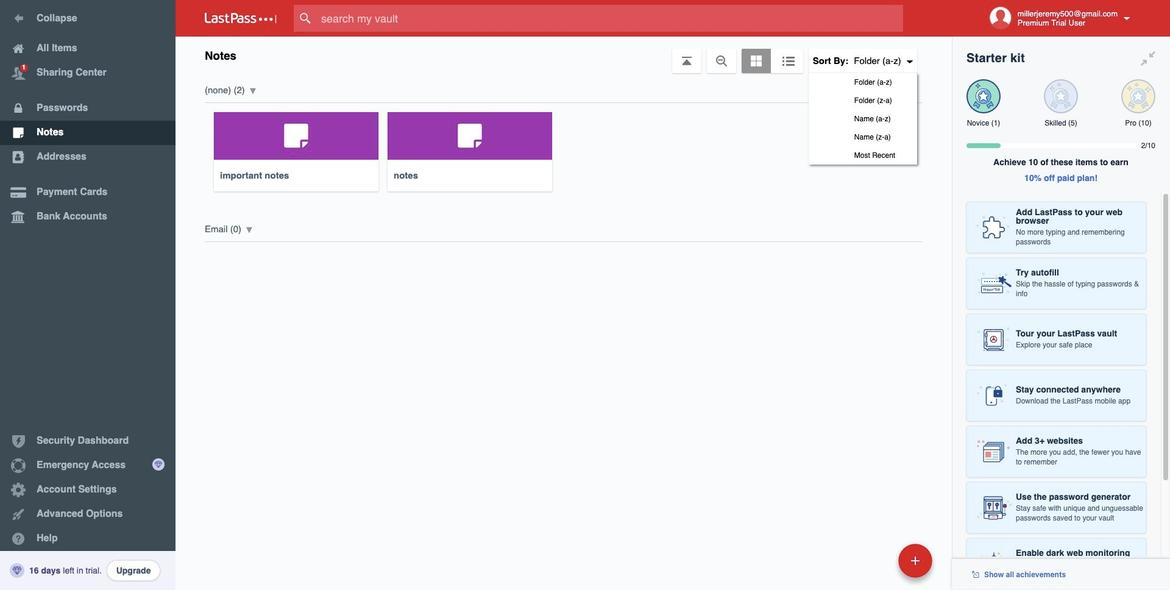 Task type: vqa. For each thing, say whether or not it's contained in the screenshot.
New item navigation
yes



Task type: describe. For each thing, give the bounding box(es) containing it.
Search search field
[[294, 5, 927, 32]]

search my vault text field
[[294, 5, 927, 32]]

main navigation navigation
[[0, 0, 176, 590]]

new item element
[[815, 543, 937, 578]]

vault options navigation
[[176, 37, 952, 165]]

new item navigation
[[815, 540, 940, 590]]

lastpass image
[[205, 13, 277, 24]]



